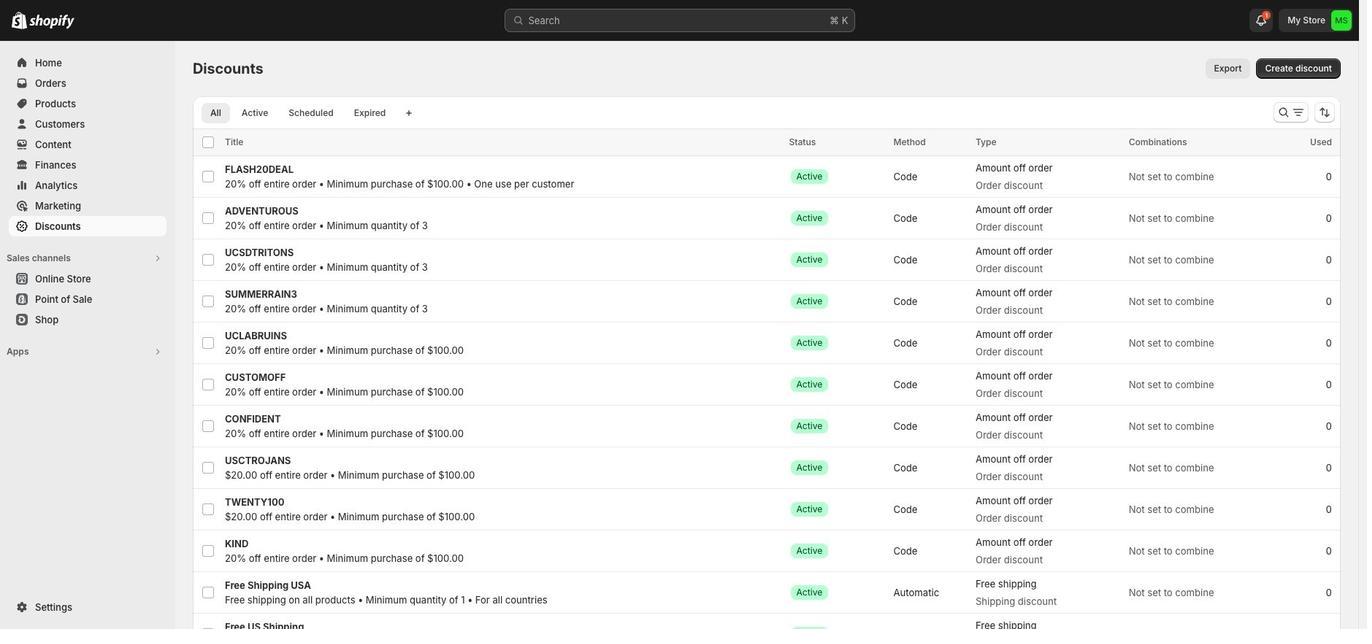 Task type: locate. For each thing, give the bounding box(es) containing it.
my store image
[[1331, 10, 1352, 31]]

shopify image
[[29, 15, 74, 29]]

tab list
[[199, 102, 397, 123]]



Task type: vqa. For each thing, say whether or not it's contained in the screenshot.
my store "image" on the top of the page
yes



Task type: describe. For each thing, give the bounding box(es) containing it.
shopify image
[[12, 12, 27, 29]]



